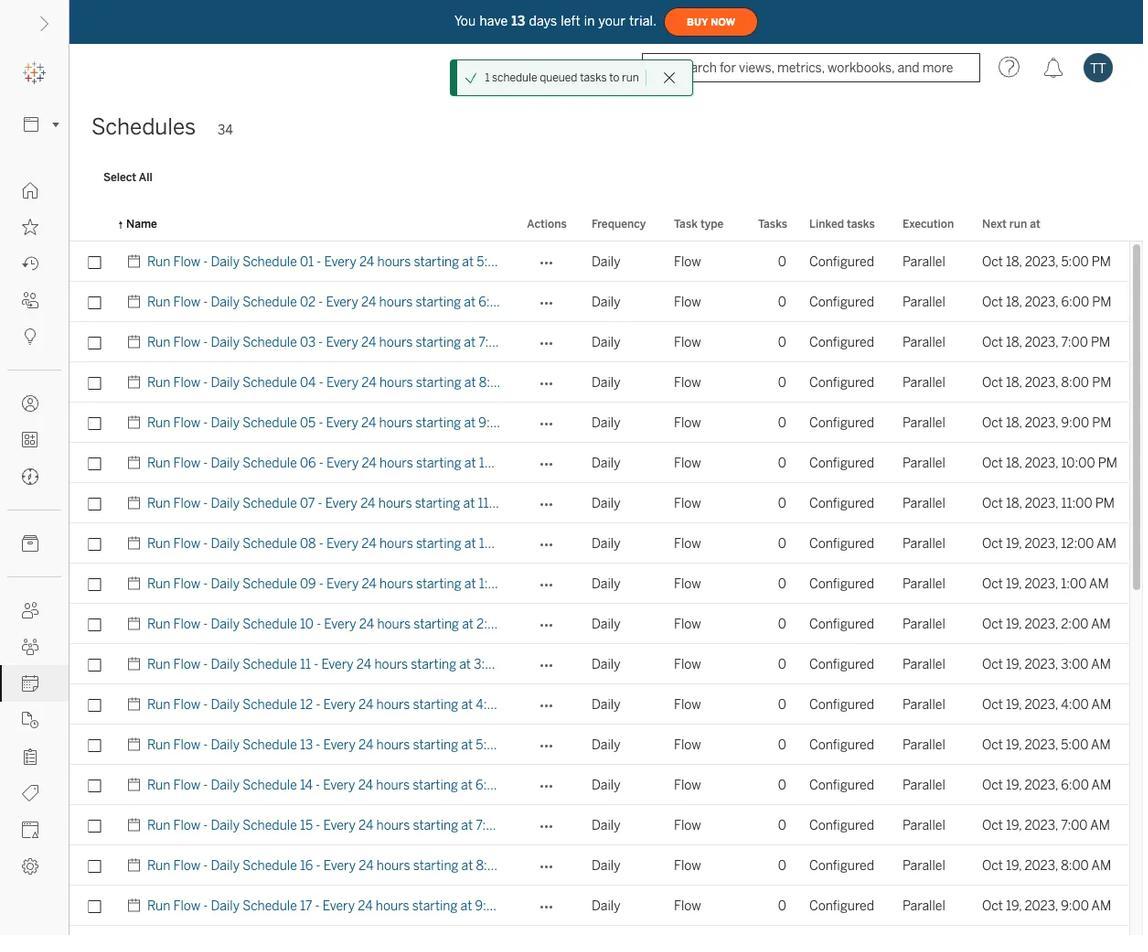 Task type: vqa. For each thing, say whether or not it's contained in the screenshot.


Task type: locate. For each thing, give the bounding box(es) containing it.
starting inside run flow - daily schedule 16 - every 24 hours starting at 8:00 am link
[[413, 858, 459, 873]]

every right 12
[[324, 697, 356, 712]]

oct up oct 19, 2023, 12:00 am
[[983, 496, 1004, 511]]

oct down oct 19, 2023, 4:00 am
[[983, 737, 1004, 752]]

buy now button
[[665, 7, 759, 37]]

3 2023, from the top
[[1026, 334, 1059, 350]]

configured for oct 18, 2023, 7:00 pm
[[810, 334, 875, 350]]

12:00
[[479, 536, 513, 551], [1062, 536, 1095, 551]]

17 oct from the top
[[983, 898, 1004, 913]]

6 schedule from the top
[[243, 455, 297, 470]]

parallel for oct 19, 2023, 7:00 am
[[903, 818, 946, 833]]

8 schedule from the top
[[243, 536, 297, 551]]

1 4:00 from the left
[[476, 697, 504, 712]]

hours inside run flow - daily schedule 12 - every 24 hours starting at 4:00 am 'link'
[[377, 697, 410, 712]]

4 row from the top
[[70, 362, 1130, 403]]

19, for oct 19, 2023, 5:00 am
[[1007, 737, 1023, 752]]

8 19, from the top
[[1007, 818, 1023, 833]]

starting inside run flow - daily schedule 14 - every 24 hours starting at 6:00 am link
[[413, 777, 458, 793]]

11
[[300, 657, 311, 672]]

11 run from the top
[[147, 657, 171, 672]]

parallel for oct 18, 2023, 8:00 pm
[[903, 375, 946, 390]]

hours up the run flow - daily schedule 03 - every 24 hours starting at 7:00 pm
[[379, 294, 413, 309]]

2 4:00 from the left
[[1062, 697, 1090, 712]]

1 horizontal spatial 12:00
[[1062, 536, 1095, 551]]

oct 19, 2023, 9:00 am
[[983, 898, 1112, 913]]

08
[[300, 536, 316, 551]]

18, for oct 18, 2023, 11:00 pm
[[1007, 496, 1023, 511]]

1 horizontal spatial cell
[[972, 926, 1130, 935]]

1 parallel from the top
[[903, 254, 946, 269]]

6 19, from the top
[[1007, 737, 1023, 752]]

schedule for 11
[[243, 657, 297, 672]]

14 0 from the top
[[779, 777, 787, 793]]

11:00 inside run flow - daily schedule 07 - every 24 hours starting at 11:00 pm link
[[478, 496, 509, 511]]

row
[[70, 242, 1130, 282], [70, 282, 1130, 322], [70, 322, 1130, 362], [70, 362, 1130, 403], [70, 403, 1130, 443], [70, 443, 1130, 483], [70, 483, 1130, 523], [70, 523, 1130, 564], [70, 564, 1130, 604], [70, 604, 1130, 644], [70, 644, 1130, 685], [70, 685, 1130, 725], [70, 725, 1130, 765], [70, 765, 1130, 805], [70, 805, 1130, 846], [70, 846, 1130, 886], [70, 886, 1130, 926], [70, 926, 1130, 935]]

13 left days
[[512, 13, 526, 29]]

row containing run flow - daily schedule 09 - every 24 hours starting at 1:00 am
[[70, 564, 1130, 604]]

1 schedule queued tasks to run alert
[[485, 70, 640, 86]]

run for run flow - daily schedule 16 - every 24 hours starting at 8:00 am
[[147, 858, 171, 873]]

schedule left "08" at the left bottom
[[243, 536, 297, 551]]

2023,
[[1026, 254, 1059, 269], [1026, 294, 1059, 309], [1026, 334, 1059, 350], [1026, 375, 1059, 390], [1026, 415, 1059, 430], [1026, 455, 1059, 470], [1026, 496, 1059, 511], [1025, 536, 1059, 551], [1025, 576, 1059, 591], [1025, 616, 1059, 631], [1025, 657, 1059, 672], [1025, 697, 1059, 712], [1025, 737, 1059, 752], [1025, 777, 1059, 793], [1025, 818, 1059, 833], [1025, 858, 1059, 873], [1025, 898, 1059, 913]]

oct down oct 18, 2023, 9:00 pm
[[983, 455, 1004, 470]]

row containing run flow - daily schedule 01 - every 24 hours starting at 5:00 pm
[[70, 242, 1130, 282]]

run flow - daily schedule 13 - every 24 hours starting at 5:00 am link
[[147, 725, 526, 765]]

1 19, from the top
[[1007, 536, 1023, 551]]

13 down 12
[[300, 737, 313, 752]]

1 vertical spatial tasks
[[847, 217, 876, 230]]

0 for oct 19, 2023, 6:00 am
[[779, 777, 787, 793]]

2 oct from the top
[[983, 294, 1004, 309]]

9 configured from the top
[[810, 576, 875, 591]]

every right 11
[[322, 657, 354, 672]]

15 parallel from the top
[[903, 818, 946, 833]]

1 horizontal spatial 13
[[512, 13, 526, 29]]

hours up run flow - daily schedule 02 - every 24 hours starting at 6:00 pm
[[378, 254, 411, 269]]

schedule for 03
[[243, 334, 297, 350]]

19, for oct 19, 2023, 6:00 am
[[1007, 777, 1023, 793]]

run for run flow - daily schedule 11 - every 24 hours starting at 3:00 am
[[147, 657, 171, 672]]

hours up run flow - daily schedule 16 - every 24 hours starting at 8:00 am
[[377, 818, 410, 833]]

4 parallel from the top
[[903, 375, 946, 390]]

17 0 from the top
[[779, 898, 787, 913]]

oct up oct 19, 2023, 2:00 am
[[983, 576, 1004, 591]]

oct up oct 19, 2023, 7:00 am
[[983, 777, 1004, 793]]

cell down oct 19, 2023, 9:00 am
[[972, 926, 1130, 935]]

13 row from the top
[[70, 725, 1130, 765]]

every right 10
[[324, 616, 357, 631]]

you have 13 days left in your trial.
[[455, 13, 657, 29]]

24 down run flow - daily schedule 07 - every 24 hours starting at 11:00 pm link
[[362, 536, 377, 551]]

2023, down oct 18, 2023, 8:00 pm
[[1026, 415, 1059, 430]]

2023, down oct 19, 2023, 2:00 am
[[1025, 657, 1059, 672]]

1 schedule from the top
[[243, 254, 297, 269]]

19, up the 'oct 19, 2023, 5:00 am'
[[1007, 697, 1023, 712]]

row group containing run flow - daily schedule 01 - every 24 hours starting at 5:00 pm
[[70, 242, 1130, 935]]

hours inside run flow - daily schedule 14 - every 24 hours starting at 6:00 am link
[[376, 777, 410, 793]]

1 horizontal spatial 10:00
[[1062, 455, 1096, 470]]

run inside grid
[[1010, 217, 1028, 230]]

schedule left 15 in the bottom of the page
[[243, 818, 297, 833]]

starting inside run flow - daily schedule 04 - every 24 hours starting at 8:00 pm link
[[416, 375, 462, 390]]

to
[[610, 71, 620, 84]]

14 row from the top
[[70, 765, 1130, 805]]

24 up run flow - daily schedule 02 - every 24 hours starting at 6:00 pm
[[360, 254, 375, 269]]

oct for oct 18, 2023, 7:00 pm
[[983, 334, 1004, 350]]

run flow - daily schedule 04 - every 24 hours starting at 8:00 pm
[[147, 375, 530, 390]]

5 2023, from the top
[[1026, 415, 1059, 430]]

every for 02
[[326, 294, 359, 309]]

every
[[324, 254, 357, 269], [326, 294, 359, 309], [326, 334, 359, 350], [327, 375, 359, 390], [326, 415, 359, 430], [327, 455, 359, 470], [326, 496, 358, 511], [327, 536, 359, 551], [327, 576, 359, 591], [324, 616, 357, 631], [322, 657, 354, 672], [324, 697, 356, 712], [324, 737, 356, 752], [323, 777, 356, 793], [324, 818, 356, 833], [324, 858, 356, 873], [323, 898, 355, 913]]

oct down next
[[983, 254, 1004, 269]]

1 row from the top
[[70, 242, 1130, 282]]

0 horizontal spatial run
[[622, 71, 640, 84]]

10 oct from the top
[[983, 616, 1004, 631]]

every right 03
[[326, 334, 359, 350]]

schedule left 03
[[243, 334, 297, 350]]

6 schedule image from the top
[[126, 846, 147, 886]]

starting inside run flow - daily schedule 03 - every 24 hours starting at 7:00 pm link
[[416, 334, 461, 350]]

0 horizontal spatial 1:00
[[479, 576, 505, 591]]

at for run flow - daily schedule 13 - every 24 hours starting at 5:00 am
[[462, 737, 473, 752]]

run flow - daily schedule 08 - every 24 hours starting at 12:00 am link
[[147, 523, 535, 564]]

13 configured from the top
[[810, 737, 875, 752]]

2:00
[[477, 616, 505, 631], [1062, 616, 1089, 631]]

schedule for 10
[[243, 616, 297, 631]]

oct up oct 18, 2023, 7:00 pm
[[983, 294, 1004, 309]]

13 0 from the top
[[779, 737, 787, 752]]

4 schedule image from the top
[[126, 644, 147, 685]]

24 up run flow - daily schedule 07 - every 24 hours starting at 11:00 pm
[[362, 455, 377, 470]]

7 run from the top
[[147, 496, 171, 511]]

run flow - daily schedule 04 - every 24 hours starting at 8:00 pm link
[[147, 362, 530, 403]]

pm
[[508, 254, 527, 269], [1093, 254, 1112, 269], [510, 294, 529, 309], [1093, 294, 1112, 309], [509, 334, 528, 350], [1092, 334, 1111, 350], [510, 375, 530, 390], [1093, 375, 1112, 390], [510, 415, 529, 430], [1093, 415, 1112, 430], [516, 455, 536, 470], [1099, 455, 1118, 470], [512, 496, 532, 511], [1096, 496, 1116, 511]]

0 for oct 19, 2023, 8:00 am
[[779, 858, 787, 873]]

4 schedule image from the top
[[126, 403, 147, 443]]

24 up the run flow - daily schedule 03 - every 24 hours starting at 7:00 pm
[[361, 294, 376, 309]]

10 row from the top
[[70, 604, 1130, 644]]

hours inside run flow - daily schedule 13 - every 24 hours starting at 5:00 am link
[[377, 737, 410, 752]]

am
[[515, 536, 535, 551], [1098, 536, 1117, 551], [508, 576, 527, 591], [1090, 576, 1110, 591], [507, 616, 527, 631], [1092, 616, 1112, 631], [504, 657, 524, 672], [1092, 657, 1112, 672], [507, 697, 526, 712], [1092, 697, 1112, 712], [506, 737, 526, 752], [1092, 737, 1112, 752], [506, 777, 526, 793], [1092, 777, 1112, 793], [505, 818, 525, 833], [1091, 818, 1111, 833], [507, 858, 527, 873], [1092, 858, 1112, 873], [506, 898, 526, 913], [1092, 898, 1112, 913]]

7:00
[[479, 334, 506, 350], [1062, 334, 1089, 350], [476, 818, 503, 833], [1062, 818, 1089, 833]]

oct for oct 19, 2023, 12:00 am
[[983, 536, 1004, 551]]

hours inside run flow - daily schedule 08 - every 24 hours starting at 12:00 am link
[[380, 536, 413, 551]]

row containing run flow - daily schedule 14 - every 24 hours starting at 6:00 am
[[70, 765, 1130, 805]]

hours inside run flow - daily schedule 03 - every 24 hours starting at 7:00 pm link
[[379, 334, 413, 350]]

0 horizontal spatial tasks
[[580, 71, 607, 84]]

19, down oct 19, 2023, 1:00 am
[[1007, 616, 1023, 631]]

1 0 from the top
[[779, 254, 787, 269]]

every right 01
[[324, 254, 357, 269]]

tasks right the linked
[[847, 217, 876, 230]]

0 vertical spatial run
[[622, 71, 640, 84]]

run for run flow - daily schedule 08 - every 24 hours starting at 12:00 am
[[147, 536, 171, 551]]

run flow - daily schedule 11 - every 24 hours starting at 3:00 am
[[147, 657, 524, 672]]

19, down oct 19, 2023, 7:00 am
[[1007, 858, 1023, 873]]

every right 16
[[324, 858, 356, 873]]

schedule
[[492, 71, 538, 84]]

1 horizontal spatial 11:00
[[1062, 496, 1093, 511]]

row containing run flow - daily schedule 15 - every 24 hours starting at 7:00 am
[[70, 805, 1130, 846]]

oct for oct 19, 2023, 4:00 am
[[983, 697, 1004, 712]]

starting for run flow - daily schedule 05 - every 24 hours starting at 9:00 pm
[[416, 415, 461, 430]]

2023, down oct 19, 2023, 8:00 am
[[1025, 898, 1059, 913]]

schedule left 14
[[243, 777, 297, 793]]

every right 14
[[323, 777, 356, 793]]

hours inside run flow - daily schedule 10 - every 24 hours starting at 2:00 am link
[[377, 616, 411, 631]]

schedule image
[[126, 322, 147, 362], [126, 483, 147, 523], [126, 523, 147, 564], [126, 644, 147, 685], [126, 805, 147, 846], [126, 846, 147, 886], [126, 926, 147, 935]]

run flow - daily schedule 03 - every 24 hours starting at 7:00 pm link
[[147, 322, 528, 362]]

tasks inside alert
[[580, 71, 607, 84]]

2023, up oct 19, 2023, 8:00 am
[[1025, 818, 1059, 833]]

starting inside run flow - daily schedule 10 - every 24 hours starting at 2:00 am link
[[414, 616, 459, 631]]

parallel for oct 19, 2023, 2:00 am
[[903, 616, 946, 631]]

0 horizontal spatial 13
[[300, 737, 313, 752]]

oct down oct 19, 2023, 1:00 am
[[983, 616, 1004, 631]]

16 schedule from the top
[[243, 858, 297, 873]]

9 schedule from the top
[[243, 576, 297, 591]]

2 0 from the top
[[779, 294, 787, 309]]

15 run from the top
[[147, 818, 171, 833]]

hours inside run flow - daily schedule 17 - every 24 hours starting at 9:00 am link
[[376, 898, 410, 913]]

8 0 from the top
[[779, 536, 787, 551]]

1 horizontal spatial tasks
[[847, 217, 876, 230]]

hours inside run flow - daily schedule 02 - every 24 hours starting at 6:00 pm link
[[379, 294, 413, 309]]

row group
[[70, 242, 1130, 935]]

24 down run flow - daily schedule 16 - every 24 hours starting at 8:00 am link
[[358, 898, 373, 913]]

parallel
[[903, 254, 946, 269], [903, 294, 946, 309], [903, 334, 946, 350], [903, 375, 946, 390], [903, 415, 946, 430], [903, 455, 946, 470], [903, 496, 946, 511], [903, 536, 946, 551], [903, 576, 946, 591], [903, 616, 946, 631], [903, 657, 946, 672], [903, 697, 946, 712], [903, 737, 946, 752], [903, 777, 946, 793], [903, 818, 946, 833], [903, 858, 946, 873], [903, 898, 946, 913]]

every right 15 in the bottom of the page
[[324, 818, 356, 833]]

18, down oct 18, 2023, 9:00 pm
[[1007, 455, 1023, 470]]

2023, for oct 19, 2023, 6:00 am
[[1025, 777, 1059, 793]]

hours inside run flow - daily schedule 04 - every 24 hours starting at 8:00 pm link
[[380, 375, 413, 390]]

oct down oct 19, 2023, 8:00 am
[[983, 898, 1004, 913]]

daily
[[211, 254, 240, 269], [592, 254, 621, 269], [211, 294, 240, 309], [592, 294, 621, 309], [211, 334, 240, 350], [592, 334, 621, 350], [211, 375, 240, 390], [592, 375, 621, 390], [211, 415, 240, 430], [592, 415, 621, 430], [211, 455, 240, 470], [592, 455, 621, 470], [211, 496, 240, 511], [592, 496, 621, 511], [211, 536, 240, 551], [592, 536, 621, 551], [211, 576, 240, 591], [592, 576, 621, 591], [211, 616, 240, 631], [592, 616, 621, 631], [211, 657, 240, 672], [592, 657, 621, 672], [211, 697, 240, 712], [592, 697, 621, 712], [211, 737, 240, 752], [592, 737, 621, 752], [211, 777, 240, 793], [592, 777, 621, 793], [211, 818, 240, 833], [592, 818, 621, 833], [211, 858, 240, 873], [592, 858, 621, 873], [211, 898, 240, 913], [592, 898, 621, 913]]

24 for 08
[[362, 536, 377, 551]]

9 2023, from the top
[[1025, 576, 1059, 591]]

every down run flow - daily schedule 12 - every 24 hours starting at 4:00 am 'link'
[[324, 737, 356, 752]]

12 row from the top
[[70, 685, 1130, 725]]

hours for 16
[[377, 858, 411, 873]]

hours down run flow - daily schedule 07 - every 24 hours starting at 11:00 pm link
[[380, 536, 413, 551]]

hours inside run flow - daily schedule 05 - every 24 hours starting at 9:00 pm link
[[379, 415, 413, 430]]

configured for oct 18, 2023, 8:00 pm
[[810, 375, 875, 390]]

schedule image for run flow - daily schedule 08 - every 24 hours starting at 12:00 am
[[126, 523, 147, 564]]

run flow - daily schedule 17 - every 24 hours starting at 9:00 am
[[147, 898, 526, 913]]

schedule for 09
[[243, 576, 297, 591]]

run flow - daily schedule 05 - every 24 hours starting at 9:00 pm link
[[147, 403, 529, 443]]

run right next
[[1010, 217, 1028, 230]]

success image
[[465, 71, 478, 84]]

3 configured from the top
[[810, 334, 875, 350]]

1 horizontal spatial 2:00
[[1062, 616, 1089, 631]]

1 horizontal spatial run
[[1010, 217, 1028, 230]]

hours for 04
[[380, 375, 413, 390]]

1 10:00 from the left
[[479, 455, 513, 470]]

18, for oct 18, 2023, 9:00 pm
[[1007, 415, 1023, 430]]

6 parallel from the top
[[903, 455, 946, 470]]

run flow - daily schedule 14 - every 24 hours starting at 6:00 am link
[[147, 765, 526, 805]]

run for run flow - daily schedule 15 - every 24 hours starting at 7:00 am
[[147, 818, 171, 833]]

starting inside run flow - daily schedule 08 - every 24 hours starting at 12:00 am link
[[416, 536, 462, 551]]

10 run from the top
[[147, 616, 171, 631]]

starting inside run flow - daily schedule 09 - every 24 hours starting at 1:00 am link
[[416, 576, 462, 591]]

18, up oct 18, 2023, 7:00 pm
[[1007, 294, 1023, 309]]

18, down oct 18, 2023, 7:00 pm
[[1007, 375, 1023, 390]]

5 configured from the top
[[810, 415, 875, 430]]

hours inside the run flow - daily schedule 15 - every 24 hours starting at 7:00 am link
[[377, 818, 410, 833]]

parallel for oct 19, 2023, 6:00 am
[[903, 777, 946, 793]]

hours inside run flow - daily schedule 07 - every 24 hours starting at 11:00 pm link
[[379, 496, 412, 511]]

2023, up oct 18, 2023, 7:00 pm
[[1026, 294, 1059, 309]]

starting for run flow - daily schedule 03 - every 24 hours starting at 7:00 pm
[[416, 334, 461, 350]]

every for 11
[[322, 657, 354, 672]]

run inside 'link'
[[147, 697, 171, 712]]

1 11:00 from the left
[[478, 496, 509, 511]]

19, down oct 19, 2023, 4:00 am
[[1007, 737, 1023, 752]]

every right 09
[[327, 576, 359, 591]]

cell right select row image
[[126, 926, 147, 935]]

18, down 'next run at'
[[1007, 254, 1023, 269]]

starting inside run flow - daily schedule 13 - every 24 hours starting at 5:00 am link
[[413, 737, 459, 752]]

0
[[779, 254, 787, 269], [779, 294, 787, 309], [779, 334, 787, 350], [779, 375, 787, 390], [779, 415, 787, 430], [779, 455, 787, 470], [779, 496, 787, 511], [779, 536, 787, 551], [779, 576, 787, 591], [779, 616, 787, 631], [779, 657, 787, 672], [779, 697, 787, 712], [779, 737, 787, 752], [779, 777, 787, 793], [779, 818, 787, 833], [779, 858, 787, 873], [779, 898, 787, 913]]

5:00
[[477, 254, 505, 269], [1062, 254, 1090, 269], [476, 737, 504, 752], [1062, 737, 1089, 752]]

at for run flow - daily schedule 09 - every 24 hours starting at 1:00 am
[[465, 576, 476, 591]]

Search for views, metrics, workbooks, and more text field
[[642, 53, 981, 82]]

0 for oct 19, 2023, 12:00 am
[[779, 536, 787, 551]]

15 oct from the top
[[983, 818, 1004, 833]]

2023, up oct 18, 2023, 8:00 pm
[[1026, 334, 1059, 350]]

1 horizontal spatial 3:00
[[1062, 657, 1090, 672]]

hours down run flow - daily schedule 12 - every 24 hours starting at 4:00 am 'link'
[[377, 737, 410, 752]]

1
[[485, 71, 490, 84]]

2 configured from the top
[[810, 294, 875, 309]]

starting inside run flow - daily schedule 07 - every 24 hours starting at 11:00 pm link
[[415, 496, 461, 511]]

24 inside 'link'
[[359, 697, 374, 712]]

0 horizontal spatial cell
[[126, 926, 147, 935]]

2023, up oct 19, 2023, 1:00 am
[[1025, 536, 1059, 551]]

0 horizontal spatial 11:00
[[478, 496, 509, 511]]

task type
[[674, 217, 724, 230]]

hours down run flow - daily schedule 09 - every 24 hours starting at 1:00 am link
[[377, 616, 411, 631]]

configured
[[810, 254, 875, 269], [810, 294, 875, 309], [810, 334, 875, 350], [810, 375, 875, 390], [810, 415, 875, 430], [810, 455, 875, 470], [810, 496, 875, 511], [810, 536, 875, 551], [810, 576, 875, 591], [810, 616, 875, 631], [810, 657, 875, 672], [810, 697, 875, 712], [810, 737, 875, 752], [810, 777, 875, 793], [810, 818, 875, 833], [810, 858, 875, 873], [810, 898, 875, 913]]

schedule for 16
[[243, 858, 297, 873]]

hours down run flow - daily schedule 08 - every 24 hours starting at 12:00 am link
[[380, 576, 413, 591]]

schedule left 12
[[243, 697, 297, 712]]

3 schedule image from the top
[[126, 523, 147, 564]]

5 run from the top
[[147, 415, 171, 430]]

configured for oct 18, 2023, 6:00 pm
[[810, 294, 875, 309]]

main navigation. press the up and down arrow keys to access links. element
[[0, 172, 69, 885]]

starting for run flow - daily schedule 07 - every 24 hours starting at 11:00 pm
[[415, 496, 461, 511]]

every for 05
[[326, 415, 359, 430]]

configured for oct 19, 2023, 5:00 am
[[810, 737, 875, 752]]

6 0 from the top
[[779, 455, 787, 470]]

10 schedule from the top
[[243, 616, 297, 631]]

run for run flow - daily schedule 09 - every 24 hours starting at 1:00 am
[[147, 576, 171, 591]]

0 for oct 19, 2023, 3:00 am
[[779, 657, 787, 672]]

9 parallel from the top
[[903, 576, 946, 591]]

0 for oct 19, 2023, 2:00 am
[[779, 616, 787, 631]]

configured for oct 19, 2023, 3:00 am
[[810, 657, 875, 672]]

hours up run flow - daily schedule 05 - every 24 hours starting at 9:00 pm
[[380, 375, 413, 390]]

2 row from the top
[[70, 282, 1130, 322]]

16 2023, from the top
[[1025, 858, 1059, 873]]

oct for oct 18, 2023, 11:00 pm
[[983, 496, 1004, 511]]

run flow - daily schedule 15 - every 24 hours starting at 7:00 am link
[[147, 805, 525, 846]]

run flow - daily schedule 05 - every 24 hours starting at 9:00 pm
[[147, 415, 529, 430]]

1 3:00 from the left
[[474, 657, 502, 672]]

schedule image for run flow - daily schedule 04 - every 24 hours starting at 8:00 pm
[[126, 362, 147, 403]]

run flow - daily schedule 01 - every 24 hours starting at 5:00 pm link
[[147, 242, 527, 282]]

0 vertical spatial tasks
[[580, 71, 607, 84]]

starting inside the run flow - daily schedule 15 - every 24 hours starting at 7:00 am link
[[413, 818, 459, 833]]

6:00
[[479, 294, 507, 309], [1062, 294, 1090, 309], [476, 777, 504, 793], [1062, 777, 1090, 793]]

19, down oct 19, 2023, 2:00 am
[[1007, 657, 1023, 672]]

hours inside run flow - daily schedule 01 - every 24 hours starting at 5:00 pm link
[[378, 254, 411, 269]]

hours up run flow - daily schedule 13 - every 24 hours starting at 5:00 am
[[377, 697, 410, 712]]

18, up oct 18, 2023, 8:00 pm
[[1007, 334, 1023, 350]]

starting inside run flow - daily schedule 12 - every 24 hours starting at 4:00 am 'link'
[[413, 697, 459, 712]]

2023, for oct 19, 2023, 9:00 am
[[1025, 898, 1059, 913]]

hours down run flow - daily schedule 13 - every 24 hours starting at 5:00 am link
[[376, 777, 410, 793]]

schedule inside 'link'
[[243, 697, 297, 712]]

oct down oct 18, 2023, 8:00 pm
[[983, 415, 1004, 430]]

12 oct from the top
[[983, 697, 1004, 712]]

4 0 from the top
[[779, 375, 787, 390]]

8:00
[[479, 375, 507, 390], [1062, 375, 1090, 390], [476, 858, 504, 873], [1062, 858, 1090, 873]]

2023, for oct 18, 2023, 8:00 pm
[[1026, 375, 1059, 390]]

0 for oct 18, 2023, 6:00 pm
[[779, 294, 787, 309]]

at inside 'link'
[[462, 697, 473, 712]]

16
[[300, 858, 313, 873]]

14 run from the top
[[147, 777, 171, 793]]

every right 04
[[327, 375, 359, 390]]

starting inside run flow - daily schedule 02 - every 24 hours starting at 6:00 pm link
[[416, 294, 461, 309]]

schedule down run flow - daily schedule 12 - every 24 hours starting at 4:00 am 'link'
[[243, 737, 297, 752]]

6 2023, from the top
[[1026, 455, 1059, 470]]

09
[[300, 576, 316, 591]]

0 horizontal spatial 3:00
[[474, 657, 502, 672]]

2 cell from the left
[[972, 926, 1130, 935]]

15 row from the top
[[70, 805, 1130, 846]]

2023, down oct 19, 2023, 7:00 am
[[1025, 858, 1059, 873]]

2023, for oct 19, 2023, 3:00 am
[[1025, 657, 1059, 672]]

19, up oct 19, 2023, 7:00 am
[[1007, 777, 1023, 793]]

hours inside run flow - daily schedule 11 - every 24 hours starting at 3:00 am link
[[375, 657, 408, 672]]

24 down run flow - daily schedule 08 - every 24 hours starting at 12:00 am link
[[362, 576, 377, 591]]

4 oct from the top
[[983, 375, 1004, 390]]

24 down run flow - daily schedule 10 - every 24 hours starting at 2:00 am link
[[357, 657, 372, 672]]

cell
[[126, 926, 147, 935], [972, 926, 1130, 935]]

schedule left 05
[[243, 415, 297, 430]]

2023, down oct 19, 2023, 1:00 am
[[1025, 616, 1059, 631]]

run flow - daily schedule 12 - every 24 hours starting at 4:00 am link
[[147, 685, 526, 725]]

schedule left 11
[[243, 657, 297, 672]]

15 0 from the top
[[779, 818, 787, 833]]

14 schedule from the top
[[243, 777, 297, 793]]

0 horizontal spatial 10:00
[[479, 455, 513, 470]]

24 up 'run flow - daily schedule 06 - every 24 hours starting at 10:00 pm'
[[362, 415, 377, 430]]

schedule for 02
[[243, 294, 297, 309]]

hours
[[378, 254, 411, 269], [379, 294, 413, 309], [379, 334, 413, 350], [380, 375, 413, 390], [379, 415, 413, 430], [380, 455, 413, 470], [379, 496, 412, 511], [380, 536, 413, 551], [380, 576, 413, 591], [377, 616, 411, 631], [375, 657, 408, 672], [377, 697, 410, 712], [377, 737, 410, 752], [376, 777, 410, 793], [377, 818, 410, 833], [377, 858, 411, 873], [376, 898, 410, 913]]

schedule
[[243, 254, 297, 269], [243, 294, 297, 309], [243, 334, 297, 350], [243, 375, 297, 390], [243, 415, 297, 430], [243, 455, 297, 470], [243, 496, 297, 511], [243, 536, 297, 551], [243, 576, 297, 591], [243, 616, 297, 631], [243, 657, 297, 672], [243, 697, 297, 712], [243, 737, 297, 752], [243, 777, 297, 793], [243, 818, 297, 833], [243, 858, 297, 873], [243, 898, 297, 913]]

select all
[[103, 170, 153, 183]]

10 0 from the top
[[779, 616, 787, 631]]

2023, up oct 19, 2023, 7:00 am
[[1025, 777, 1059, 793]]

queued
[[540, 71, 578, 84]]

1 horizontal spatial 1:00
[[1062, 576, 1087, 591]]

5 18, from the top
[[1007, 415, 1023, 430]]

linked
[[810, 217, 845, 230]]

19, up oct 19, 2023, 2:00 am
[[1007, 576, 1023, 591]]

starting for run flow - daily schedule 01 - every 24 hours starting at 5:00 pm
[[414, 254, 460, 269]]

every right "08" at the left bottom
[[327, 536, 359, 551]]

2023, for oct 19, 2023, 7:00 am
[[1025, 818, 1059, 833]]

oct for oct 19, 2023, 9:00 am
[[983, 898, 1004, 913]]

19, down oct 19, 2023, 8:00 am
[[1007, 898, 1023, 913]]

configured for oct 18, 2023, 5:00 pm
[[810, 254, 875, 269]]

row containing run flow - daily schedule 17 - every 24 hours starting at 9:00 am
[[70, 886, 1130, 926]]

grid containing run flow - daily schedule 01 - every 24 hours starting at 5:00 pm
[[70, 207, 1144, 935]]

4 configured from the top
[[810, 375, 875, 390]]

6 row from the top
[[70, 443, 1130, 483]]

every right 06
[[327, 455, 359, 470]]

hours down run flow - daily schedule 10 - every 24 hours starting at 2:00 am link
[[375, 657, 408, 672]]

24 down the run flow - daily schedule 15 - every 24 hours starting at 7:00 am link
[[359, 858, 374, 873]]

3 19, from the top
[[1007, 616, 1023, 631]]

3 row from the top
[[70, 322, 1130, 362]]

1 run from the top
[[147, 254, 171, 269]]

04
[[300, 375, 316, 390]]

oct down oct 18, 2023, 7:00 pm
[[983, 375, 1004, 390]]

13
[[512, 13, 526, 29], [300, 737, 313, 752]]

24 up run flow - daily schedule 05 - every 24 hours starting at 9:00 pm
[[362, 375, 377, 390]]

7 19, from the top
[[1007, 777, 1023, 793]]

oct for oct 18, 2023, 8:00 pm
[[983, 375, 1004, 390]]

4 19, from the top
[[1007, 657, 1023, 672]]

every right 02
[[326, 294, 359, 309]]

run inside alert
[[622, 71, 640, 84]]

name
[[126, 217, 157, 230]]

select row image
[[70, 926, 114, 935]]

starting
[[414, 254, 460, 269], [416, 294, 461, 309], [416, 334, 461, 350], [416, 375, 462, 390], [416, 415, 461, 430], [416, 455, 462, 470], [415, 496, 461, 511], [416, 536, 462, 551], [416, 576, 462, 591], [414, 616, 459, 631], [411, 657, 457, 672], [413, 697, 459, 712], [413, 737, 459, 752], [413, 777, 458, 793], [413, 818, 459, 833], [413, 858, 459, 873], [412, 898, 458, 913]]

17 2023, from the top
[[1025, 898, 1059, 913]]

16 row from the top
[[70, 846, 1130, 886]]

row group inside grid
[[70, 242, 1130, 935]]

starting inside run flow - daily schedule 01 - every 24 hours starting at 5:00 pm link
[[414, 254, 460, 269]]

24 for 03
[[361, 334, 377, 350]]

2 2023, from the top
[[1026, 294, 1059, 309]]

4 schedule from the top
[[243, 375, 297, 390]]

24 down run flow - daily schedule 02 - every 24 hours starting at 6:00 pm link
[[361, 334, 377, 350]]

8 2023, from the top
[[1025, 536, 1059, 551]]

at
[[1031, 217, 1041, 230], [462, 254, 474, 269], [464, 294, 476, 309], [464, 334, 476, 350], [465, 375, 476, 390], [464, 415, 476, 430], [465, 455, 476, 470], [464, 496, 475, 511], [465, 536, 476, 551], [465, 576, 476, 591], [462, 616, 474, 631], [460, 657, 471, 672], [462, 697, 473, 712], [462, 737, 473, 752], [461, 777, 473, 793], [462, 818, 473, 833], [462, 858, 473, 873], [461, 898, 473, 913]]

11 0 from the top
[[779, 657, 787, 672]]

starting inside run flow - daily schedule 11 - every 24 hours starting at 3:00 am link
[[411, 657, 457, 672]]

2 schedule image from the top
[[126, 282, 147, 322]]

10 2023, from the top
[[1025, 616, 1059, 631]]

flow
[[173, 254, 201, 269], [674, 254, 702, 269], [173, 294, 201, 309], [674, 294, 702, 309], [173, 334, 201, 350], [674, 334, 702, 350], [173, 375, 201, 390], [674, 375, 702, 390], [173, 415, 201, 430], [674, 415, 702, 430], [173, 455, 201, 470], [674, 455, 702, 470], [173, 496, 201, 511], [674, 496, 702, 511], [173, 536, 201, 551], [674, 536, 702, 551], [173, 576, 201, 591], [674, 576, 702, 591], [173, 616, 201, 631], [674, 616, 702, 631], [173, 657, 201, 672], [674, 657, 702, 672], [173, 697, 201, 712], [674, 697, 702, 712], [173, 737, 201, 752], [674, 737, 702, 752], [173, 777, 201, 793], [674, 777, 702, 793], [173, 818, 201, 833], [674, 818, 702, 833], [173, 858, 201, 873], [674, 858, 702, 873], [173, 898, 201, 913], [674, 898, 702, 913]]

next run at
[[983, 217, 1041, 230]]

run
[[147, 254, 171, 269], [147, 294, 171, 309], [147, 334, 171, 350], [147, 375, 171, 390], [147, 415, 171, 430], [147, 455, 171, 470], [147, 496, 171, 511], [147, 536, 171, 551], [147, 576, 171, 591], [147, 616, 171, 631], [147, 657, 171, 672], [147, 697, 171, 712], [147, 737, 171, 752], [147, 777, 171, 793], [147, 818, 171, 833], [147, 858, 171, 873], [147, 898, 171, 913]]

starting for run flow - daily schedule 09 - every 24 hours starting at 1:00 am
[[416, 576, 462, 591]]

every for 07
[[326, 496, 358, 511]]

0 for oct 18, 2023, 11:00 pm
[[779, 496, 787, 511]]

hours inside run flow - daily schedule 06 - every 24 hours starting at 10:00 pm link
[[380, 455, 413, 470]]

oct 19, 2023, 6:00 am
[[983, 777, 1112, 793]]

24 for 05
[[362, 415, 377, 430]]

24
[[360, 254, 375, 269], [361, 294, 376, 309], [361, 334, 377, 350], [362, 375, 377, 390], [362, 415, 377, 430], [362, 455, 377, 470], [361, 496, 376, 511], [362, 536, 377, 551], [362, 576, 377, 591], [359, 616, 375, 631], [357, 657, 372, 672], [359, 697, 374, 712], [359, 737, 374, 752], [358, 777, 373, 793], [359, 818, 374, 833], [359, 858, 374, 873], [358, 898, 373, 913]]

left
[[561, 13, 581, 29]]

run for run flow - daily schedule 04 - every 24 hours starting at 8:00 pm
[[147, 375, 171, 390]]

every for 01
[[324, 254, 357, 269]]

19,
[[1007, 536, 1023, 551], [1007, 576, 1023, 591], [1007, 616, 1023, 631], [1007, 657, 1023, 672], [1007, 697, 1023, 712], [1007, 737, 1023, 752], [1007, 777, 1023, 793], [1007, 818, 1023, 833], [1007, 858, 1023, 873], [1007, 898, 1023, 913]]

at for run flow - daily schedule 02 - every 24 hours starting at 6:00 pm
[[464, 294, 476, 309]]

6:00 inside run flow - daily schedule 14 - every 24 hours starting at 6:00 am link
[[476, 777, 504, 793]]

schedule left 10
[[243, 616, 297, 631]]

6 configured from the top
[[810, 455, 875, 470]]

3 run from the top
[[147, 334, 171, 350]]

24 up run flow - daily schedule 13 - every 24 hours starting at 5:00 am
[[359, 697, 374, 712]]

0 horizontal spatial 12:00
[[479, 536, 513, 551]]

schedule left 17
[[243, 898, 297, 913]]

7 2023, from the top
[[1026, 496, 1059, 511]]

5 19, from the top
[[1007, 697, 1023, 712]]

tasks left to
[[580, 71, 607, 84]]

every for 09
[[327, 576, 359, 591]]

starting inside run flow - daily schedule 05 - every 24 hours starting at 9:00 pm link
[[416, 415, 461, 430]]

24 down run flow - daily schedule 06 - every 24 hours starting at 10:00 pm link
[[361, 496, 376, 511]]

at for run flow - daily schedule 05 - every 24 hours starting at 9:00 pm
[[464, 415, 476, 430]]

grid
[[70, 207, 1144, 935]]

0 vertical spatial 13
[[512, 13, 526, 29]]

8 oct from the top
[[983, 536, 1004, 551]]

16 configured from the top
[[810, 858, 875, 873]]

every right 05
[[326, 415, 359, 430]]

configured for oct 19, 2023, 12:00 am
[[810, 536, 875, 551]]

row containing run flow - daily schedule 11 - every 24 hours starting at 3:00 am
[[70, 644, 1130, 685]]

7 schedule image from the top
[[126, 604, 147, 644]]

24 down run flow - daily schedule 12 - every 24 hours starting at 4:00 am 'link'
[[359, 737, 374, 752]]

5 schedule image from the top
[[126, 443, 147, 483]]

7 oct from the top
[[983, 496, 1004, 511]]

schedule image
[[126, 242, 147, 282], [126, 282, 147, 322], [126, 362, 147, 403], [126, 403, 147, 443], [126, 443, 147, 483], [126, 564, 147, 604], [126, 604, 147, 644], [126, 685, 147, 725], [126, 725, 147, 765], [126, 765, 147, 805], [126, 886, 147, 926]]

hours up 'run flow - daily schedule 06 - every 24 hours starting at 10:00 pm'
[[379, 415, 413, 430]]

starting inside run flow - daily schedule 06 - every 24 hours starting at 10:00 pm link
[[416, 455, 462, 470]]

row containing run flow - daily schedule 08 - every 24 hours starting at 12:00 am
[[70, 523, 1130, 564]]

oct up the 'oct 19, 2023, 5:00 am'
[[983, 697, 1004, 712]]

1 vertical spatial run
[[1010, 217, 1028, 230]]

oct up oct 19, 2023, 1:00 am
[[983, 536, 1004, 551]]

starting inside run flow - daily schedule 17 - every 24 hours starting at 9:00 am link
[[412, 898, 458, 913]]

starting for run flow - daily schedule 06 - every 24 hours starting at 10:00 pm
[[416, 455, 462, 470]]

every for 14
[[323, 777, 356, 793]]

3 18, from the top
[[1007, 334, 1023, 350]]

11 configured from the top
[[810, 657, 875, 672]]

1 horizontal spatial 4:00
[[1062, 697, 1090, 712]]

hours inside run flow - daily schedule 09 - every 24 hours starting at 1:00 am link
[[380, 576, 413, 591]]

navigation panel element
[[0, 55, 69, 885]]

8 configured from the top
[[810, 536, 875, 551]]

0 horizontal spatial 4:00
[[476, 697, 504, 712]]

1 2023, from the top
[[1026, 254, 1059, 269]]

execution
[[903, 217, 955, 230]]

at for run flow - daily schedule 11 - every 24 hours starting at 3:00 am
[[460, 657, 471, 672]]

every right 17
[[323, 898, 355, 913]]

hours inside run flow - daily schedule 16 - every 24 hours starting at 8:00 am link
[[377, 858, 411, 873]]

24 down run flow - daily schedule 09 - every 24 hours starting at 1:00 am link
[[359, 616, 375, 631]]

12 configured from the top
[[810, 697, 875, 712]]

every inside 'link'
[[324, 697, 356, 712]]

10 19, from the top
[[1007, 898, 1023, 913]]

0 horizontal spatial 2:00
[[477, 616, 505, 631]]

schedule for 15
[[243, 818, 297, 833]]

schedule left 07
[[243, 496, 297, 511]]

every right 07
[[326, 496, 358, 511]]

at for run flow - daily schedule 12 - every 24 hours starting at 4:00 am
[[462, 697, 473, 712]]

hours up run flow - daily schedule 07 - every 24 hours starting at 11:00 pm
[[380, 455, 413, 470]]

2023, down oct 19, 2023, 4:00 am
[[1025, 737, 1059, 752]]

run for run flow - daily schedule 02 - every 24 hours starting at 6:00 pm
[[147, 294, 171, 309]]

run flow - daily schedule 06 - every 24 hours starting at 10:00 pm link
[[147, 443, 536, 483]]



Task type: describe. For each thing, give the bounding box(es) containing it.
schedule image for run flow - daily schedule 13 - every 24 hours starting at 5:00 am
[[126, 725, 147, 765]]

hours for 05
[[379, 415, 413, 430]]

row containing run flow - daily schedule 12 - every 24 hours starting at 4:00 am
[[70, 685, 1130, 725]]

run flow - daily schedule 02 - every 24 hours starting at 6:00 pm
[[147, 294, 529, 309]]

oct 18, 2023, 11:00 pm
[[983, 496, 1116, 511]]

select all button
[[92, 166, 164, 188]]

row containing run flow - daily schedule 02 - every 24 hours starting at 6:00 pm
[[70, 282, 1130, 322]]

oct for oct 18, 2023, 6:00 pm
[[983, 294, 1004, 309]]

oct 19, 2023, 7:00 am
[[983, 818, 1111, 833]]

run flow - daily schedule 17 - every 24 hours starting at 9:00 am link
[[147, 886, 526, 926]]

24 for 09
[[362, 576, 377, 591]]

24 for 17
[[358, 898, 373, 913]]

oct 18, 2023, 10:00 pm
[[983, 455, 1118, 470]]

oct 18, 2023, 7:00 pm
[[983, 334, 1111, 350]]

2023, for oct 18, 2023, 10:00 pm
[[1026, 455, 1059, 470]]

starting for run flow - daily schedule 04 - every 24 hours starting at 8:00 pm
[[416, 375, 462, 390]]

24 for 06
[[362, 455, 377, 470]]

2 1:00 from the left
[[1062, 576, 1087, 591]]

1 schedule queued tasks to run
[[485, 71, 640, 84]]

6:00 inside run flow - daily schedule 02 - every 24 hours starting at 6:00 pm link
[[479, 294, 507, 309]]

24 for 15
[[359, 818, 374, 833]]

schedule image for run flow - daily schedule 11 - every 24 hours starting at 3:00 am
[[126, 644, 147, 685]]

hours for 14
[[376, 777, 410, 793]]

02
[[300, 294, 316, 309]]

run flow - daily schedule 09 - every 24 hours starting at 1:00 am link
[[147, 564, 527, 604]]

run flow - daily schedule 06 - every 24 hours starting at 10:00 pm
[[147, 455, 536, 470]]

type
[[701, 217, 724, 230]]

frequency
[[592, 217, 646, 230]]

0 for oct 18, 2023, 8:00 pm
[[779, 375, 787, 390]]

18 row from the top
[[70, 926, 1130, 935]]

run flow - daily schedule 08 - every 24 hours starting at 12:00 am
[[147, 536, 535, 551]]

at for run flow - daily schedule 16 - every 24 hours starting at 8:00 am
[[462, 858, 473, 873]]

row containing run flow - daily schedule 04 - every 24 hours starting at 8:00 pm
[[70, 362, 1130, 403]]

all
[[139, 170, 153, 183]]

03
[[300, 334, 316, 350]]

parallel for oct 18, 2023, 7:00 pm
[[903, 334, 946, 350]]

run flow - daily schedule 02 - every 24 hours starting at 6:00 pm link
[[147, 282, 529, 322]]

hours for 07
[[379, 496, 412, 511]]

oct for oct 19, 2023, 8:00 am
[[983, 858, 1004, 873]]

parallel for oct 18, 2023, 6:00 pm
[[903, 294, 946, 309]]

parallel for oct 19, 2023, 3:00 am
[[903, 657, 946, 672]]

10:00 inside run flow - daily schedule 06 - every 24 hours starting at 10:00 pm link
[[479, 455, 513, 470]]

schedule image for run flow - daily schedule 02 - every 24 hours starting at 6:00 pm
[[126, 282, 147, 322]]

parallel for oct 18, 2023, 5:00 pm
[[903, 254, 946, 269]]

every for 08
[[327, 536, 359, 551]]

oct 18, 2023, 9:00 pm
[[983, 415, 1112, 430]]

06
[[300, 455, 316, 470]]

parallel for oct 19, 2023, 1:00 am
[[903, 576, 946, 591]]

19, for oct 19, 2023, 7:00 am
[[1007, 818, 1023, 833]]

run for run flow - daily schedule 12 - every 24 hours starting at 4:00 am
[[147, 697, 171, 712]]

oct 18, 2023, 6:00 pm
[[983, 294, 1112, 309]]

every for 10
[[324, 616, 357, 631]]

run flow - daily schedule 16 - every 24 hours starting at 8:00 am link
[[147, 846, 527, 886]]

schedules
[[92, 114, 196, 140]]

18, for oct 18, 2023, 6:00 pm
[[1007, 294, 1023, 309]]

1 2:00 from the left
[[477, 616, 505, 631]]

7 schedule image from the top
[[126, 926, 147, 935]]

oct 19, 2023, 2:00 am
[[983, 616, 1112, 631]]

34
[[218, 123, 233, 138]]

oct 18, 2023, 5:00 pm
[[983, 254, 1112, 269]]

starting for run flow - daily schedule 14 - every 24 hours starting at 6:00 am
[[413, 777, 458, 793]]

starting for run flow - daily schedule 13 - every 24 hours starting at 5:00 am
[[413, 737, 459, 752]]

oct for oct 18, 2023, 9:00 pm
[[983, 415, 1004, 430]]

parallel for oct 19, 2023, 9:00 am
[[903, 898, 946, 913]]

run flow - daily schedule 10 - every 24 hours starting at 2:00 am link
[[147, 604, 527, 644]]

run flow - daily schedule 03 - every 24 hours starting at 7:00 pm
[[147, 334, 528, 350]]

am inside 'link'
[[507, 697, 526, 712]]

19, for oct 19, 2023, 1:00 am
[[1007, 576, 1023, 591]]

05
[[300, 415, 316, 430]]

row containing run flow - daily schedule 03 - every 24 hours starting at 7:00 pm
[[70, 322, 1130, 362]]

2023, for oct 18, 2023, 11:00 pm
[[1026, 496, 1059, 511]]

oct 19, 2023, 5:00 am
[[983, 737, 1112, 752]]

oct 18, 2023, 8:00 pm
[[983, 375, 1112, 390]]

run flow - daily schedule 15 - every 24 hours starting at 7:00 am
[[147, 818, 525, 833]]

18, for oct 18, 2023, 8:00 pm
[[1007, 375, 1023, 390]]

flow inside 'link'
[[173, 697, 201, 712]]

actions
[[527, 217, 567, 230]]

24 for 16
[[359, 858, 374, 873]]

run flow - daily schedule 12 - every 24 hours starting at 4:00 am
[[147, 697, 526, 712]]

run for run flow - daily schedule 03 - every 24 hours starting at 7:00 pm
[[147, 334, 171, 350]]

starting for run flow - daily schedule 11 - every 24 hours starting at 3:00 am
[[411, 657, 457, 672]]

every for 06
[[327, 455, 359, 470]]

run flow - daily schedule 07 - every 24 hours starting at 11:00 pm link
[[147, 483, 532, 523]]

0 for oct 18, 2023, 10:00 pm
[[779, 455, 787, 470]]

parallel for oct 19, 2023, 4:00 am
[[903, 697, 946, 712]]

configured for oct 18, 2023, 11:00 pm
[[810, 496, 875, 511]]

in
[[585, 13, 595, 29]]

2023, for oct 19, 2023, 12:00 am
[[1025, 536, 1059, 551]]

parallel for oct 18, 2023, 10:00 pm
[[903, 455, 946, 470]]

hours for 01
[[378, 254, 411, 269]]

19, for oct 19, 2023, 2:00 am
[[1007, 616, 1023, 631]]

2 2:00 from the left
[[1062, 616, 1089, 631]]

schedule image for run flow - daily schedule 03 - every 24 hours starting at 7:00 pm
[[126, 322, 147, 362]]

hours for 10
[[377, 616, 411, 631]]

oct 19, 2023, 1:00 am
[[983, 576, 1110, 591]]

have
[[480, 13, 508, 29]]

row containing run flow - daily schedule 10 - every 24 hours starting at 2:00 am
[[70, 604, 1130, 644]]

hours for 02
[[379, 294, 413, 309]]

tasks inside grid
[[847, 217, 876, 230]]

0 for oct 19, 2023, 9:00 am
[[779, 898, 787, 913]]

run flow - daily schedule 14 - every 24 hours starting at 6:00 am
[[147, 777, 526, 793]]

buy
[[687, 16, 709, 28]]

01
[[300, 254, 314, 269]]

oct 19, 2023, 4:00 am
[[983, 697, 1112, 712]]

row containing run flow - daily schedule 13 - every 24 hours starting at 5:00 am
[[70, 725, 1130, 765]]

configured for oct 19, 2023, 9:00 am
[[810, 898, 875, 913]]

at for run flow - daily schedule 04 - every 24 hours starting at 8:00 pm
[[465, 375, 476, 390]]

row containing run flow - daily schedule 16 - every 24 hours starting at 8:00 am
[[70, 846, 1130, 886]]

oct 19, 2023, 3:00 am
[[983, 657, 1112, 672]]

24 for 02
[[361, 294, 376, 309]]

tasks
[[759, 217, 788, 230]]

starting for run flow - daily schedule 12 - every 24 hours starting at 4:00 am
[[413, 697, 459, 712]]

run flow - daily schedule 09 - every 24 hours starting at 1:00 am
[[147, 576, 527, 591]]

schedule image for run flow - daily schedule 15 - every 24 hours starting at 7:00 am
[[126, 805, 147, 846]]

schedule for 12
[[243, 697, 297, 712]]

24 for 01
[[360, 254, 375, 269]]

14
[[300, 777, 313, 793]]

1 1:00 from the left
[[479, 576, 505, 591]]

1 12:00 from the left
[[479, 536, 513, 551]]

2 3:00 from the left
[[1062, 657, 1090, 672]]

row containing run flow - daily schedule 05 - every 24 hours starting at 9:00 pm
[[70, 403, 1130, 443]]

you
[[455, 13, 476, 29]]

trial.
[[630, 13, 657, 29]]

schedule for 07
[[243, 496, 297, 511]]

schedule for 04
[[243, 375, 297, 390]]

1 cell from the left
[[126, 926, 147, 935]]

run for run flow - daily schedule 06 - every 24 hours starting at 10:00 pm
[[147, 455, 171, 470]]

12
[[300, 697, 313, 712]]

your
[[599, 13, 626, 29]]

at for run flow - daily schedule 15 - every 24 hours starting at 7:00 am
[[462, 818, 473, 833]]

2023, for oct 18, 2023, 5:00 pm
[[1026, 254, 1059, 269]]

0 for oct 18, 2023, 9:00 pm
[[779, 415, 787, 430]]

run for run flow - daily schedule 07 - every 24 hours starting at 11:00 pm
[[147, 496, 171, 511]]

07
[[300, 496, 315, 511]]

hours for 12
[[377, 697, 410, 712]]

row containing run flow - daily schedule 07 - every 24 hours starting at 11:00 pm
[[70, 483, 1130, 523]]

schedule image for run flow - daily schedule 14 - every 24 hours starting at 6:00 am
[[126, 765, 147, 805]]

run for run flow - daily schedule 05 - every 24 hours starting at 9:00 pm
[[147, 415, 171, 430]]

run for run flow - daily schedule 01 - every 24 hours starting at 5:00 pm
[[147, 254, 171, 269]]

at for run flow - daily schedule 17 - every 24 hours starting at 9:00 am
[[461, 898, 473, 913]]

run flow - daily schedule 16 - every 24 hours starting at 8:00 am
[[147, 858, 527, 873]]

buy now
[[687, 16, 736, 28]]

daily inside 'link'
[[211, 697, 240, 712]]

2 10:00 from the left
[[1062, 455, 1096, 470]]

run flow - daily schedule 07 - every 24 hours starting at 11:00 pm
[[147, 496, 532, 511]]

4:00 inside 'link'
[[476, 697, 504, 712]]

run flow - daily schedule 11 - every 24 hours starting at 3:00 am link
[[147, 644, 524, 685]]

row containing run flow - daily schedule 06 - every 24 hours starting at 10:00 pm
[[70, 443, 1130, 483]]

oct 19, 2023, 12:00 am
[[983, 536, 1117, 551]]

at for run flow - daily schedule 07 - every 24 hours starting at 11:00 pm
[[464, 496, 475, 511]]

task
[[674, 217, 698, 230]]

run flow - daily schedule 01 - every 24 hours starting at 5:00 pm
[[147, 254, 527, 269]]

starting for run flow - daily schedule 17 - every 24 hours starting at 9:00 am
[[412, 898, 458, 913]]

configured for oct 19, 2023, 1:00 am
[[810, 576, 875, 591]]

next
[[983, 217, 1007, 230]]

oct 19, 2023, 8:00 am
[[983, 858, 1112, 873]]

select
[[103, 170, 136, 183]]

linked tasks
[[810, 217, 876, 230]]

run flow - daily schedule 13 - every 24 hours starting at 5:00 am
[[147, 737, 526, 752]]

run flow - daily schedule 10 - every 24 hours starting at 2:00 am
[[147, 616, 527, 631]]

17
[[300, 898, 312, 913]]

2 12:00 from the left
[[1062, 536, 1095, 551]]

2023, for oct 18, 2023, 9:00 pm
[[1026, 415, 1059, 430]]

2 11:00 from the left
[[1062, 496, 1093, 511]]

schedule image for run flow - daily schedule 12 - every 24 hours starting at 4:00 am
[[126, 685, 147, 725]]

schedule image for run flow - daily schedule 10 - every 24 hours starting at 2:00 am
[[126, 604, 147, 644]]

0 for oct 19, 2023, 1:00 am
[[779, 576, 787, 591]]

24 for 04
[[362, 375, 377, 390]]

10
[[300, 616, 314, 631]]

2023, for oct 18, 2023, 6:00 pm
[[1026, 294, 1059, 309]]

now
[[711, 16, 736, 28]]

15
[[300, 818, 313, 833]]

configured for oct 18, 2023, 9:00 pm
[[810, 415, 875, 430]]

1 vertical spatial 13
[[300, 737, 313, 752]]



